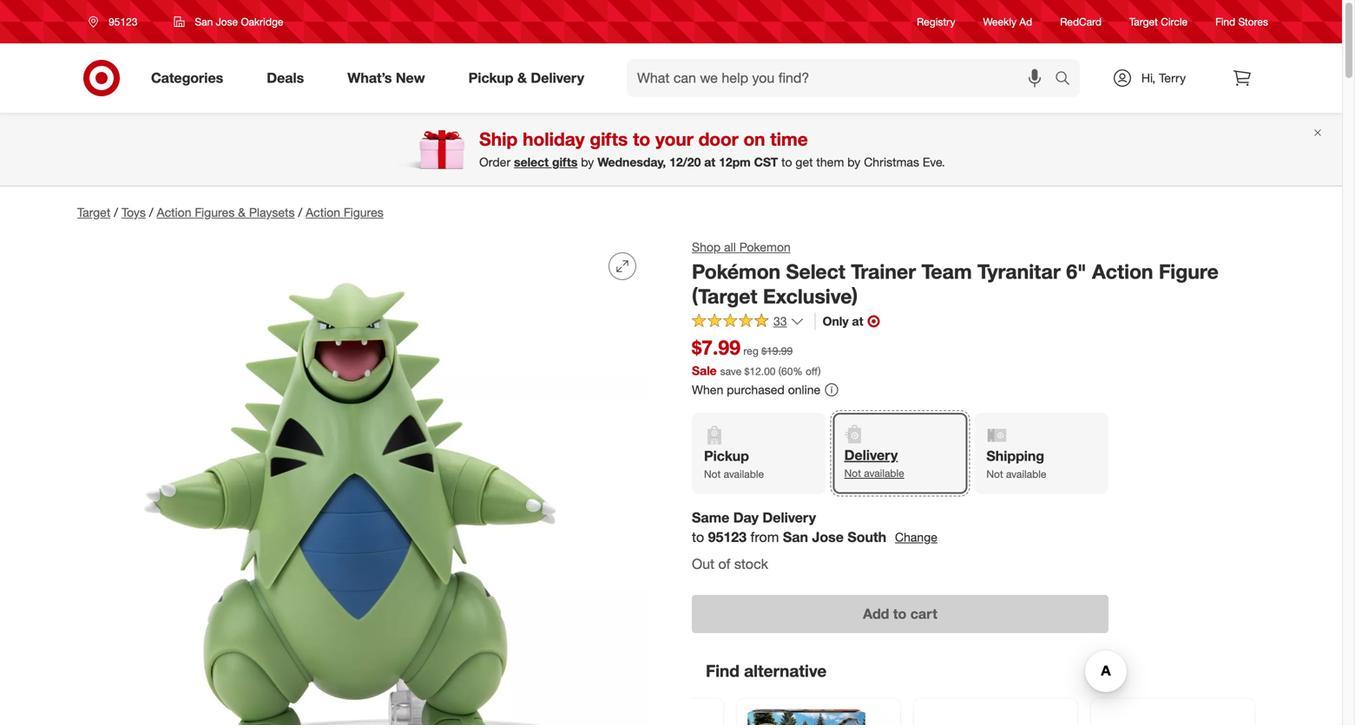 Task type: locate. For each thing, give the bounding box(es) containing it.
at
[[704, 155, 716, 170], [852, 314, 864, 329]]

1 horizontal spatial available
[[864, 467, 905, 480]]

reg
[[744, 345, 759, 358]]

12/20
[[670, 155, 701, 170]]

weekly ad link
[[983, 14, 1033, 29]]

95123
[[109, 15, 138, 28], [708, 529, 747, 546]]

delivery
[[531, 70, 584, 86], [845, 447, 898, 464], [763, 510, 816, 526]]

pickup inside 'link'
[[469, 70, 514, 86]]

find left stores
[[1216, 15, 1236, 28]]

jurassic world legacy mamenchisaurus figure (target exclusive) image
[[748, 710, 890, 726]]

1 horizontal spatial /
[[149, 205, 153, 220]]

available for delivery
[[864, 467, 905, 480]]

&
[[518, 70, 527, 86], [238, 205, 246, 220]]

same
[[692, 510, 730, 526]]

available up south
[[864, 467, 905, 480]]

1 horizontal spatial 95123
[[708, 529, 747, 546]]

available inside pickup not available
[[724, 468, 764, 481]]

pokémon
[[692, 260, 781, 284]]

toys link
[[122, 205, 146, 220]]

find left alternative
[[706, 662, 740, 682]]

0 vertical spatial jose
[[216, 15, 238, 28]]

to right the 'add' at the right of page
[[893, 606, 907, 623]]

/
[[114, 205, 118, 220], [149, 205, 153, 220], [298, 205, 302, 220]]

0 horizontal spatial pickup
[[469, 70, 514, 86]]

0 horizontal spatial 95123
[[109, 15, 138, 28]]

to down same
[[692, 529, 704, 546]]

available up day
[[724, 468, 764, 481]]

action inside shop all pokemon pokémon select trainer team tyranitar 6" action figure (target exclusive)
[[1092, 260, 1154, 284]]

target circle link
[[1130, 14, 1188, 29]]

pickup & delivery link
[[454, 59, 606, 97]]

& left the playsets
[[238, 205, 246, 220]]

not for delivery
[[845, 467, 861, 480]]

1 horizontal spatial find
[[1216, 15, 1236, 28]]

deals link
[[252, 59, 326, 97]]

delivery up holiday in the top left of the page
[[531, 70, 584, 86]]

jose inside dropdown button
[[216, 15, 238, 28]]

san up categories link
[[195, 15, 213, 28]]

1 vertical spatial jose
[[812, 529, 844, 546]]

deals
[[267, 70, 304, 86]]

1 horizontal spatial by
[[848, 155, 861, 170]]

0 vertical spatial gifts
[[590, 128, 628, 150]]

1 horizontal spatial at
[[852, 314, 864, 329]]

redcard link
[[1060, 14, 1102, 29]]

on
[[744, 128, 765, 150]]

action for pokémon
[[1092, 260, 1154, 284]]

1 horizontal spatial gifts
[[590, 128, 628, 150]]

0 horizontal spatial not
[[704, 468, 721, 481]]

figures
[[195, 205, 235, 220], [344, 205, 384, 220]]

pickup up same
[[704, 448, 749, 465]]

san right the from
[[783, 529, 808, 546]]

select
[[786, 260, 846, 284]]

1 horizontal spatial not
[[845, 467, 861, 480]]

at right only on the top right
[[852, 314, 864, 329]]

1 horizontal spatial action
[[306, 205, 340, 220]]

95123 button
[[77, 6, 156, 37]]

available inside shipping not available
[[1006, 468, 1047, 481]]

/ right toys
[[149, 205, 153, 220]]

action right 6"
[[1092, 260, 1154, 284]]

from
[[751, 529, 779, 546]]

0 horizontal spatial figures
[[195, 205, 235, 220]]

0 vertical spatial 95123
[[109, 15, 138, 28]]

0 vertical spatial target
[[1130, 15, 1158, 28]]

0 vertical spatial delivery
[[531, 70, 584, 86]]

0 vertical spatial &
[[518, 70, 527, 86]]

gifts down holiday in the top left of the page
[[552, 155, 578, 170]]

all
[[724, 240, 736, 255]]

alternative
[[744, 662, 827, 682]]

them
[[817, 155, 844, 170]]

search button
[[1047, 59, 1089, 101]]

categories link
[[136, 59, 245, 97]]

by down holiday in the top left of the page
[[581, 155, 594, 170]]

95123 inside 'dropdown button'
[[109, 15, 138, 28]]

target circle
[[1130, 15, 1188, 28]]

/ left toys link
[[114, 205, 118, 220]]

delivery for pickup & delivery
[[531, 70, 584, 86]]

2 by from the left
[[848, 155, 861, 170]]

eve.
[[923, 155, 945, 170]]

to up the wednesday, at top
[[633, 128, 650, 150]]

What can we help you find? suggestions appear below search field
[[627, 59, 1059, 97]]

action right toys
[[157, 205, 191, 220]]

/ right the playsets
[[298, 205, 302, 220]]

your
[[656, 128, 694, 150]]

$7.99 reg $19.99 sale save $ 12.00 ( 60 % off )
[[692, 336, 821, 378]]

san jose oakridge
[[195, 15, 283, 28]]

1 horizontal spatial &
[[518, 70, 527, 86]]

not up same
[[704, 468, 721, 481]]

not inside "delivery not available"
[[845, 467, 861, 480]]

by
[[581, 155, 594, 170], [848, 155, 861, 170]]

exclusive)
[[763, 285, 858, 309]]

& up ship
[[518, 70, 527, 86]]

2 horizontal spatial available
[[1006, 468, 1047, 481]]

tyranitar
[[978, 260, 1061, 284]]

not inside pickup not available
[[704, 468, 721, 481]]

1 horizontal spatial delivery
[[763, 510, 816, 526]]

0 horizontal spatial at
[[704, 155, 716, 170]]

1 vertical spatial san
[[783, 529, 808, 546]]

delivery up south
[[845, 447, 898, 464]]

0 horizontal spatial &
[[238, 205, 246, 220]]

0 horizontal spatial gifts
[[552, 155, 578, 170]]

%
[[793, 365, 803, 378]]

same day delivery
[[692, 510, 816, 526]]

gifts
[[590, 128, 628, 150], [552, 155, 578, 170]]

find for find alternative
[[706, 662, 740, 682]]

2 horizontal spatial delivery
[[845, 447, 898, 464]]

0 horizontal spatial delivery
[[531, 70, 584, 86]]

0 horizontal spatial by
[[581, 155, 594, 170]]

2 horizontal spatial not
[[987, 468, 1003, 481]]

12.00
[[750, 365, 776, 378]]

2 vertical spatial delivery
[[763, 510, 816, 526]]

registry
[[917, 15, 956, 28]]

1 horizontal spatial pickup
[[704, 448, 749, 465]]

target
[[1130, 15, 1158, 28], [77, 205, 111, 220]]

pickup not available
[[704, 448, 764, 481]]

1 vertical spatial find
[[706, 662, 740, 682]]

pickup inside pickup not available
[[704, 448, 749, 465]]

1 vertical spatial target
[[77, 205, 111, 220]]

find stores link
[[1216, 14, 1269, 29]]

1 vertical spatial delivery
[[845, 447, 898, 464]]

(
[[779, 365, 782, 378]]

devseries arsenal reloaded rivals action figure set image
[[570, 710, 713, 726]]

target left toys
[[77, 205, 111, 220]]

1 vertical spatial pickup
[[704, 448, 749, 465]]

2 / from the left
[[149, 205, 153, 220]]

2 horizontal spatial /
[[298, 205, 302, 220]]

playsets
[[249, 205, 295, 220]]

ad
[[1020, 15, 1033, 28]]

0 horizontal spatial find
[[706, 662, 740, 682]]

2 horizontal spatial action
[[1092, 260, 1154, 284]]

0 vertical spatial find
[[1216, 15, 1236, 28]]

gifts up the wednesday, at top
[[590, 128, 628, 150]]

1 horizontal spatial san
[[783, 529, 808, 546]]

circle
[[1161, 15, 1188, 28]]

redcard
[[1060, 15, 1102, 28]]

0 horizontal spatial available
[[724, 468, 764, 481]]

san
[[195, 15, 213, 28], [783, 529, 808, 546]]

0 horizontal spatial jose
[[216, 15, 238, 28]]

action right the playsets
[[306, 205, 340, 220]]

get
[[796, 155, 813, 170]]

1 by from the left
[[581, 155, 594, 170]]

0 vertical spatial san
[[195, 15, 213, 28]]

target left circle
[[1130, 15, 1158, 28]]

not down shipping
[[987, 468, 1003, 481]]

1 vertical spatial gifts
[[552, 155, 578, 170]]

1 horizontal spatial figures
[[344, 205, 384, 220]]

jose
[[216, 15, 238, 28], [812, 529, 844, 546]]

0 horizontal spatial san
[[195, 15, 213, 28]]

pokemon
[[740, 240, 791, 255]]

$
[[745, 365, 750, 378]]

12pm
[[719, 155, 751, 170]]

day
[[733, 510, 759, 526]]

0 horizontal spatial /
[[114, 205, 118, 220]]

only at
[[823, 314, 864, 329]]

not up south
[[845, 467, 861, 480]]

at inside ship holiday gifts to your door on time order select gifts by wednesday, 12/20 at 12pm cst to get them by christmas eve.
[[704, 155, 716, 170]]

not inside shipping not available
[[987, 468, 1003, 481]]

delivery inside 'link'
[[531, 70, 584, 86]]

when
[[692, 382, 724, 398]]

hi, terry
[[1142, 70, 1186, 86]]

0 vertical spatial pickup
[[469, 70, 514, 86]]

team
[[922, 260, 972, 284]]

shipping
[[987, 448, 1045, 465]]

available down shipping
[[1006, 468, 1047, 481]]

save
[[720, 365, 742, 378]]

only
[[823, 314, 849, 329]]

jose left 'oakridge'
[[216, 15, 238, 28]]

delivery not available
[[845, 447, 905, 480]]

available inside "delivery not available"
[[864, 467, 905, 480]]

delivery up to 95123 from san jose south
[[763, 510, 816, 526]]

0 horizontal spatial target
[[77, 205, 111, 220]]

1 horizontal spatial target
[[1130, 15, 1158, 28]]

0 vertical spatial at
[[704, 155, 716, 170]]

at down door
[[704, 155, 716, 170]]

pickup up ship
[[469, 70, 514, 86]]

jose left south
[[812, 529, 844, 546]]

by right them
[[848, 155, 861, 170]]

not
[[845, 467, 861, 480], [704, 468, 721, 481], [987, 468, 1003, 481]]

purchased
[[727, 382, 785, 398]]



Task type: describe. For each thing, give the bounding box(es) containing it.
action figures & playsets link
[[157, 205, 295, 220]]

6"
[[1066, 260, 1087, 284]]

cart
[[911, 606, 938, 623]]

to inside button
[[893, 606, 907, 623]]

door
[[699, 128, 739, 150]]

not for pickup
[[704, 468, 721, 481]]

search
[[1047, 71, 1089, 88]]

find stores
[[1216, 15, 1269, 28]]

target link
[[77, 205, 111, 220]]

available for shipping
[[1006, 468, 1047, 481]]

select
[[514, 155, 549, 170]]

what's
[[348, 70, 392, 86]]

action figures link
[[306, 205, 384, 220]]

pickup for not
[[704, 448, 749, 465]]

what's new
[[348, 70, 425, 86]]

to left get
[[782, 155, 792, 170]]

3 / from the left
[[298, 205, 302, 220]]

1 vertical spatial &
[[238, 205, 246, 220]]

weekly
[[983, 15, 1017, 28]]

figure
[[1159, 260, 1219, 284]]

1 vertical spatial at
[[852, 314, 864, 329]]

(target
[[692, 285, 758, 309]]

ship holiday gifts to your door on time order select gifts by wednesday, 12/20 at 12pm cst to get them by christmas eve.
[[479, 128, 945, 170]]

pickup for &
[[469, 70, 514, 86]]

off
[[806, 365, 818, 378]]

order
[[479, 155, 511, 170]]

shop
[[692, 240, 721, 255]]

oakridge
[[241, 15, 283, 28]]

change button
[[894, 528, 939, 548]]

delivery for same day delivery
[[763, 510, 816, 526]]

trainer
[[851, 260, 916, 284]]

change
[[895, 530, 938, 545]]

pok&#233;mon select trainer team tyranitar 6&#34; action figure (target exclusive), 1 of 20 image
[[77, 239, 650, 726]]

categories
[[151, 70, 223, 86]]

out of stock
[[692, 556, 768, 573]]

find for find stores
[[1216, 15, 1236, 28]]

cst
[[754, 155, 778, 170]]

shipping not available
[[987, 448, 1047, 481]]

1 / from the left
[[114, 205, 118, 220]]

& inside 'link'
[[518, 70, 527, 86]]

2 figures from the left
[[344, 205, 384, 220]]

33
[[774, 314, 787, 329]]

hi,
[[1142, 70, 1156, 86]]

add to cart button
[[692, 596, 1109, 634]]

to 95123 from san jose south
[[692, 529, 887, 546]]

action for /
[[306, 205, 340, 220]]

add
[[863, 606, 890, 623]]

1 vertical spatial 95123
[[708, 529, 747, 546]]

what's new link
[[333, 59, 447, 97]]

$7.99
[[692, 336, 741, 360]]

target / toys / action figures & playsets / action figures
[[77, 205, 384, 220]]

1 figures from the left
[[195, 205, 235, 220]]

ship
[[479, 128, 518, 150]]

when purchased online
[[692, 382, 821, 398]]

target for target circle
[[1130, 15, 1158, 28]]

weekly ad
[[983, 15, 1033, 28]]

available for pickup
[[724, 468, 764, 481]]

registry link
[[917, 14, 956, 29]]

)
[[818, 365, 821, 378]]

wednesday,
[[598, 155, 666, 170]]

online
[[788, 382, 821, 398]]

pickup & delivery
[[469, 70, 584, 86]]

toys
[[122, 205, 146, 220]]

time
[[770, 128, 808, 150]]

0 horizontal spatial action
[[157, 205, 191, 220]]

stores
[[1239, 15, 1269, 28]]

san inside dropdown button
[[195, 15, 213, 28]]

delivery inside "delivery not available"
[[845, 447, 898, 464]]

terry
[[1159, 70, 1186, 86]]

not for shipping
[[987, 468, 1003, 481]]

33 link
[[692, 313, 805, 333]]

1 horizontal spatial jose
[[812, 529, 844, 546]]

san jose oakridge button
[[163, 6, 295, 37]]

south
[[848, 529, 887, 546]]

out
[[692, 556, 715, 573]]

stock
[[734, 556, 768, 573]]

60
[[782, 365, 793, 378]]

sale
[[692, 363, 717, 378]]

christmas
[[864, 155, 920, 170]]

new
[[396, 70, 425, 86]]

target for target / toys / action figures & playsets / action figures
[[77, 205, 111, 220]]

holiday
[[523, 128, 585, 150]]

find alternative
[[706, 662, 827, 682]]

of
[[719, 556, 731, 573]]

jurassic world: dominion release 'n rampage soyona & atrociraptor pack (target exclusive) image
[[1102, 710, 1244, 726]]



Task type: vqa. For each thing, say whether or not it's contained in the screenshot.
'7' link
no



